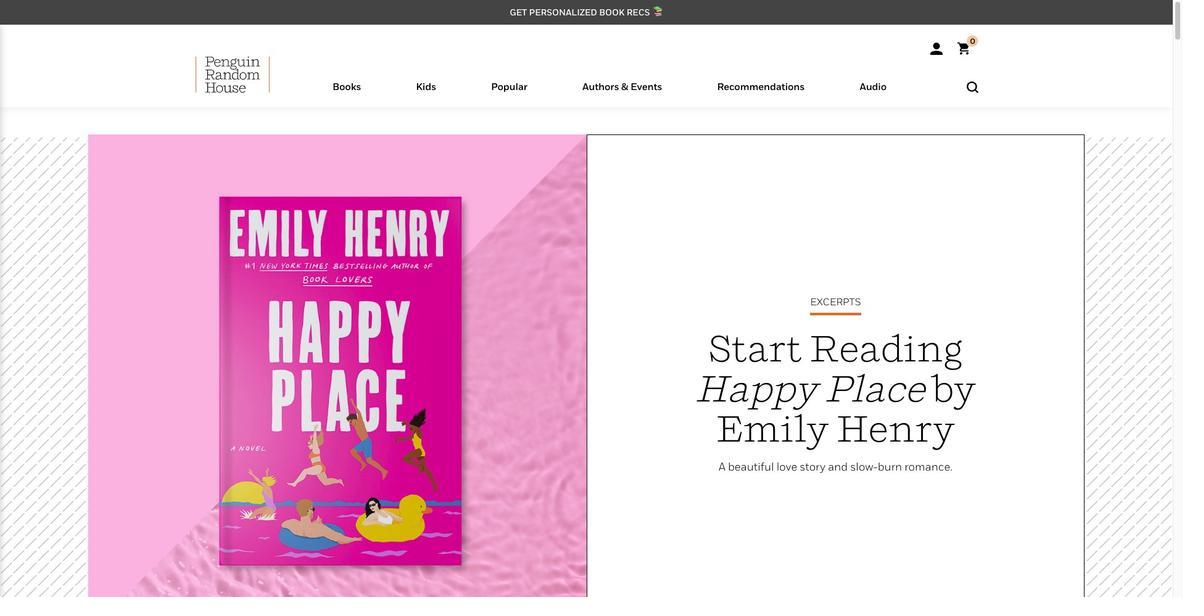 Task type: locate. For each thing, give the bounding box(es) containing it.
start reading happy place
[[695, 326, 963, 410]]

start
[[709, 326, 803, 370]]

beautiful
[[728, 460, 774, 473]]

place
[[825, 366, 926, 410]]

get personalized book recs 📚
[[510, 7, 663, 17]]

books button
[[305, 78, 389, 107]]

by emily henry
[[717, 366, 977, 450]]

books
[[333, 80, 361, 93]]

audio link
[[860, 80, 887, 107]]

slow-
[[851, 460, 878, 473]]

personalized
[[529, 7, 598, 17]]

by
[[933, 366, 977, 410]]

main navigation element
[[165, 56, 1008, 107]]

authors & events link
[[583, 80, 663, 107]]

a beautiful love story and slow-burn romance.
[[719, 460, 953, 473]]

henry
[[837, 407, 956, 450]]

and
[[828, 460, 848, 473]]

audio
[[860, 80, 887, 93]]

&
[[622, 80, 629, 93]]

authors
[[583, 80, 619, 93]]

recs
[[627, 7, 650, 17]]

romance.
[[905, 460, 953, 473]]

recommendations
[[718, 80, 805, 93]]

penguin random house image
[[195, 56, 269, 93]]

kids button
[[389, 78, 464, 107]]

popular
[[491, 80, 528, 93]]

story
[[800, 460, 826, 473]]

events
[[631, 80, 663, 93]]

kids link
[[416, 80, 436, 107]]

sign in image
[[931, 43, 943, 55]]

love
[[777, 460, 798, 473]]



Task type: describe. For each thing, give the bounding box(es) containing it.
authors & events
[[583, 80, 663, 93]]

audio button
[[833, 78, 915, 107]]

emily
[[717, 407, 830, 450]]

a
[[719, 460, 726, 473]]

happy
[[695, 366, 818, 410]]

get personalized book recs 📚 link
[[510, 7, 663, 17]]

search image
[[967, 81, 979, 93]]

recommendations link
[[718, 80, 805, 107]]

book
[[600, 7, 625, 17]]

authors & events button
[[555, 78, 690, 107]]

shopping cart image
[[958, 35, 979, 55]]

recommendations button
[[690, 78, 833, 107]]

📚
[[652, 7, 663, 17]]

reading
[[810, 326, 963, 370]]

books link
[[333, 80, 361, 107]]

excerpts
[[811, 296, 861, 308]]

popular button
[[464, 78, 555, 107]]

burn
[[878, 460, 903, 473]]

kids
[[416, 80, 436, 93]]

happy place by emily henry excerpt image
[[88, 135, 587, 598]]

get
[[510, 7, 527, 17]]



Task type: vqa. For each thing, say whether or not it's contained in the screenshot.
an
no



